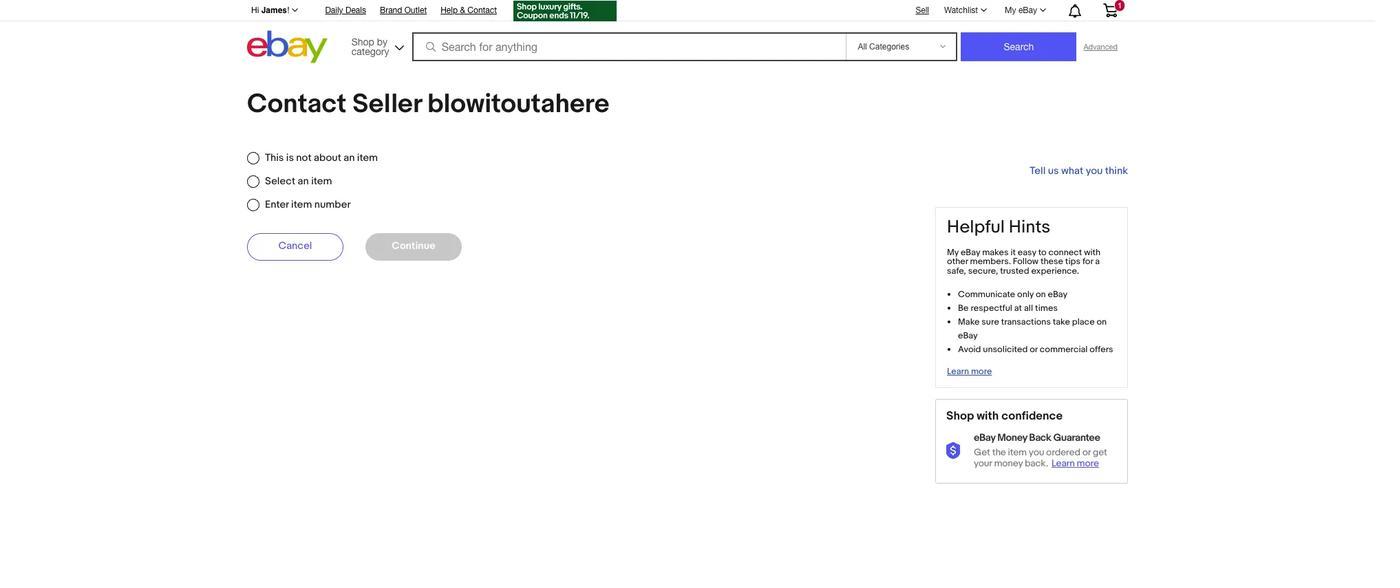 Task type: vqa. For each thing, say whether or not it's contained in the screenshot.
the Dyson V10 Animal Cordless Vacuum Cleaner | Iron | Certified Refurbished 'button'
no



Task type: describe. For each thing, give the bounding box(es) containing it.
my ebay makes it easy to connect with other members. follow these tips for a safe, secure, trusted experience.
[[947, 247, 1101, 277]]

0 horizontal spatial learn more link
[[947, 366, 992, 377]]

times
[[1035, 303, 1058, 314]]

enter
[[265, 198, 289, 211]]

or inside get the item you ordered or get your money back.
[[1083, 447, 1091, 459]]

advanced link
[[1077, 33, 1125, 61]]

get the item you ordered or get your money back.
[[974, 447, 1107, 470]]

members.
[[970, 256, 1011, 267]]

money
[[998, 432, 1027, 445]]

shop for shop by category
[[352, 36, 374, 47]]

sure
[[982, 317, 999, 328]]

ebay up times
[[1048, 289, 1068, 300]]

tell us what you think
[[1030, 165, 1128, 178]]

makes
[[982, 247, 1009, 258]]

category
[[352, 46, 389, 57]]

commercial
[[1040, 344, 1088, 355]]

select
[[265, 175, 296, 188]]

1
[[1118, 1, 1122, 10]]

unsolicited
[[983, 344, 1028, 355]]

tips
[[1066, 256, 1081, 267]]

my for my ebay
[[1005, 6, 1016, 15]]

follow
[[1013, 256, 1039, 267]]

your
[[974, 458, 992, 470]]

continue
[[392, 239, 436, 252]]

ebay up get
[[974, 432, 996, 445]]

1 vertical spatial more
[[1077, 458, 1099, 470]]

help & contact
[[441, 6, 497, 15]]

select an item
[[265, 175, 332, 188]]

enter item number
[[265, 198, 351, 211]]

help
[[441, 6, 458, 15]]

think
[[1105, 165, 1128, 178]]

for
[[1083, 256, 1093, 267]]

help & contact link
[[441, 3, 497, 19]]

ebay down make
[[958, 330, 978, 341]]

shop with confidence
[[947, 409, 1063, 423]]

0 horizontal spatial on
[[1036, 289, 1046, 300]]

Search for anything text field
[[414, 34, 844, 60]]

avoid
[[958, 344, 981, 355]]

us
[[1048, 165, 1059, 178]]

my ebay link
[[998, 2, 1053, 19]]

1 vertical spatial learn more link
[[1052, 458, 1103, 470]]

1 horizontal spatial an
[[344, 151, 355, 165]]

secure,
[[968, 266, 998, 277]]

watchlist link
[[937, 2, 993, 19]]

0 horizontal spatial learn
[[947, 366, 969, 377]]

sell link
[[910, 5, 936, 15]]

be
[[958, 303, 969, 314]]

continue link
[[366, 233, 462, 261]]

0 horizontal spatial learn more
[[947, 366, 992, 377]]

!
[[287, 6, 289, 15]]

transactions
[[1001, 317, 1051, 328]]

blowitoutahere
[[428, 88, 610, 120]]

this is not about an item
[[265, 151, 378, 165]]

connect
[[1049, 247, 1082, 258]]

shop by category banner
[[244, 0, 1128, 67]]

shop by category
[[352, 36, 389, 57]]

get
[[974, 447, 990, 459]]

helpful
[[947, 217, 1005, 238]]

this
[[265, 151, 284, 165]]

make
[[958, 317, 980, 328]]

contact inside the account navigation
[[468, 6, 497, 15]]

trusted
[[1000, 266, 1030, 277]]

daily
[[325, 6, 343, 15]]

watchlist
[[945, 6, 978, 15]]

brand
[[380, 6, 402, 15]]

experience.
[[1032, 266, 1079, 277]]

deals
[[346, 6, 366, 15]]

back
[[1029, 432, 1052, 445]]

daily deals
[[325, 6, 366, 15]]

contact seller blowitoutahere
[[247, 88, 610, 120]]

1 vertical spatial on
[[1097, 317, 1107, 328]]

about
[[314, 151, 341, 165]]

by
[[377, 36, 388, 47]]

communicate
[[958, 289, 1016, 300]]

item down this is not about an item
[[311, 175, 332, 188]]

item inside get the item you ordered or get your money back.
[[1008, 447, 1027, 459]]



Task type: locate. For each thing, give the bounding box(es) containing it.
safe,
[[947, 266, 966, 277]]

what
[[1062, 165, 1084, 178]]

1 horizontal spatial on
[[1097, 317, 1107, 328]]

you inside get the item you ordered or get your money back.
[[1029, 447, 1044, 459]]

0 vertical spatial an
[[344, 151, 355, 165]]

1 horizontal spatial you
[[1086, 165, 1103, 178]]

learn more down guarantee
[[1052, 458, 1099, 470]]

sell
[[916, 5, 929, 15]]

or right "unsolicited" at the bottom of page
[[1030, 344, 1038, 355]]

only
[[1018, 289, 1034, 300]]

ebay right watchlist link
[[1019, 6, 1037, 15]]

0 vertical spatial with
[[1084, 247, 1101, 258]]

0 horizontal spatial you
[[1029, 447, 1044, 459]]

0 vertical spatial shop
[[352, 36, 374, 47]]

seller
[[352, 88, 422, 120]]

you down ebay money back guarantee
[[1029, 447, 1044, 459]]

my for my ebay makes it easy to connect with other members. follow these tips for a safe, secure, trusted experience.
[[947, 247, 959, 258]]

cancel
[[278, 239, 312, 252]]

james
[[261, 6, 287, 15]]

take
[[1053, 317, 1070, 328]]

0 vertical spatial my
[[1005, 6, 1016, 15]]

1 horizontal spatial learn
[[1052, 458, 1075, 470]]

1 vertical spatial learn more
[[1052, 458, 1099, 470]]

learn down "avoid"
[[947, 366, 969, 377]]

outlet
[[405, 6, 427, 15]]

my inside the account navigation
[[1005, 6, 1016, 15]]

1 vertical spatial shop
[[947, 409, 974, 423]]

0 vertical spatial learn
[[947, 366, 969, 377]]

item down the money
[[1008, 447, 1027, 459]]

get
[[1093, 447, 1107, 459]]

with right tips
[[1084, 247, 1101, 258]]

on
[[1036, 289, 1046, 300], [1097, 317, 1107, 328]]

1 vertical spatial an
[[298, 175, 309, 188]]

account navigation
[[244, 0, 1128, 23]]

you for ordered
[[1029, 447, 1044, 459]]

my
[[1005, 6, 1016, 15], [947, 247, 959, 258]]

contact right &
[[468, 6, 497, 15]]

my ebay
[[1005, 6, 1037, 15]]

with inside my ebay makes it easy to connect with other members. follow these tips for a safe, secure, trusted experience.
[[1084, 247, 1101, 258]]

all
[[1024, 303, 1033, 314]]

get the coupon image
[[514, 1, 617, 21]]

0 horizontal spatial shop
[[352, 36, 374, 47]]

hi
[[251, 6, 259, 15]]

you for think
[[1086, 165, 1103, 178]]

brand outlet link
[[380, 3, 427, 19]]

1 horizontal spatial more
[[1077, 458, 1099, 470]]

contact
[[468, 6, 497, 15], [247, 88, 347, 120]]

easy
[[1018, 247, 1037, 258]]

0 horizontal spatial more
[[971, 366, 992, 377]]

is
[[286, 151, 294, 165]]

shop up "with details__icon"
[[947, 409, 974, 423]]

ordered
[[1046, 447, 1081, 459]]

ebay inside the account navigation
[[1019, 6, 1037, 15]]

my inside my ebay makes it easy to connect with other members. follow these tips for a safe, secure, trusted experience.
[[947, 247, 959, 258]]

daily deals link
[[325, 3, 366, 19]]

a
[[1095, 256, 1100, 267]]

0 vertical spatial contact
[[468, 6, 497, 15]]

item down select an item
[[291, 198, 312, 211]]

0 vertical spatial more
[[971, 366, 992, 377]]

none submit inside shop by category "banner"
[[961, 32, 1077, 61]]

0 horizontal spatial or
[[1030, 344, 1038, 355]]

with details__icon image
[[947, 442, 963, 459]]

ebay money back guarantee
[[974, 432, 1100, 445]]

1 vertical spatial or
[[1083, 447, 1091, 459]]

communicate only on ebay be respectful at all times make sure transactions take place on ebay avoid unsolicited or commercial offers
[[958, 289, 1114, 355]]

more down guarantee
[[1077, 458, 1099, 470]]

0 vertical spatial you
[[1086, 165, 1103, 178]]

0 vertical spatial or
[[1030, 344, 1038, 355]]

0 vertical spatial learn more link
[[947, 366, 992, 377]]

with up the money
[[977, 409, 999, 423]]

1 horizontal spatial my
[[1005, 6, 1016, 15]]

1 horizontal spatial or
[[1083, 447, 1091, 459]]

learn more link down guarantee
[[1052, 458, 1103, 470]]

ebay
[[1019, 6, 1037, 15], [961, 247, 981, 258], [1048, 289, 1068, 300], [958, 330, 978, 341], [974, 432, 996, 445]]

0 vertical spatial on
[[1036, 289, 1046, 300]]

item right about at the left of page
[[357, 151, 378, 165]]

on right place
[[1097, 317, 1107, 328]]

more down "avoid"
[[971, 366, 992, 377]]

advanced
[[1084, 43, 1118, 51]]

it
[[1011, 247, 1016, 258]]

respectful
[[971, 303, 1013, 314]]

at
[[1015, 303, 1022, 314]]

learn more down "avoid"
[[947, 366, 992, 377]]

guarantee
[[1054, 432, 1100, 445]]

1 horizontal spatial contact
[[468, 6, 497, 15]]

shop
[[352, 36, 374, 47], [947, 409, 974, 423]]

not
[[296, 151, 312, 165]]

&
[[460, 6, 465, 15]]

None submit
[[961, 32, 1077, 61]]

0 horizontal spatial an
[[298, 175, 309, 188]]

confidence
[[1002, 409, 1063, 423]]

offers
[[1090, 344, 1114, 355]]

1 vertical spatial you
[[1029, 447, 1044, 459]]

learn more link
[[947, 366, 992, 377], [1052, 458, 1103, 470]]

1 vertical spatial learn
[[1052, 458, 1075, 470]]

number
[[314, 198, 351, 211]]

learn
[[947, 366, 969, 377], [1052, 458, 1075, 470]]

0 horizontal spatial my
[[947, 247, 959, 258]]

0 vertical spatial learn more
[[947, 366, 992, 377]]

hi james !
[[251, 6, 289, 15]]

an right select
[[298, 175, 309, 188]]

1 horizontal spatial learn more
[[1052, 458, 1099, 470]]

0 horizontal spatial with
[[977, 409, 999, 423]]

0 horizontal spatial contact
[[247, 88, 347, 120]]

on up times
[[1036, 289, 1046, 300]]

tell
[[1030, 165, 1046, 178]]

shop by category button
[[345, 31, 407, 60]]

shop for shop with confidence
[[947, 409, 974, 423]]

learn more
[[947, 366, 992, 377], [1052, 458, 1099, 470]]

1 vertical spatial contact
[[247, 88, 347, 120]]

or left get
[[1083, 447, 1091, 459]]

1 horizontal spatial shop
[[947, 409, 974, 423]]

1 vertical spatial with
[[977, 409, 999, 423]]

shop left by
[[352, 36, 374, 47]]

1 link
[[1095, 0, 1126, 20]]

you right what
[[1086, 165, 1103, 178]]

tell us what you think link
[[1030, 165, 1128, 178]]

back.
[[1025, 458, 1048, 470]]

an
[[344, 151, 355, 165], [298, 175, 309, 188]]

ebay inside my ebay makes it easy to connect with other members. follow these tips for a safe, secure, trusted experience.
[[961, 247, 981, 258]]

contact up is
[[247, 88, 347, 120]]

you
[[1086, 165, 1103, 178], [1029, 447, 1044, 459]]

item
[[357, 151, 378, 165], [311, 175, 332, 188], [291, 198, 312, 211], [1008, 447, 1027, 459]]

shop inside shop by category
[[352, 36, 374, 47]]

or inside communicate only on ebay be respectful at all times make sure transactions take place on ebay avoid unsolicited or commercial offers
[[1030, 344, 1038, 355]]

1 horizontal spatial learn more link
[[1052, 458, 1103, 470]]

these
[[1041, 256, 1064, 267]]

learn more link down "avoid"
[[947, 366, 992, 377]]

hints
[[1009, 217, 1051, 238]]

place
[[1072, 317, 1095, 328]]

cancel link
[[247, 233, 344, 261]]

my right watchlist link
[[1005, 6, 1016, 15]]

learn right back.
[[1052, 458, 1075, 470]]

helpful hints
[[947, 217, 1051, 238]]

my up the 'safe,'
[[947, 247, 959, 258]]

an right about at the left of page
[[344, 151, 355, 165]]

brand outlet
[[380, 6, 427, 15]]

to
[[1039, 247, 1047, 258]]

ebay up secure, on the top right of page
[[961, 247, 981, 258]]

1 vertical spatial my
[[947, 247, 959, 258]]

other
[[947, 256, 968, 267]]

the
[[992, 447, 1006, 459]]

1 horizontal spatial with
[[1084, 247, 1101, 258]]



